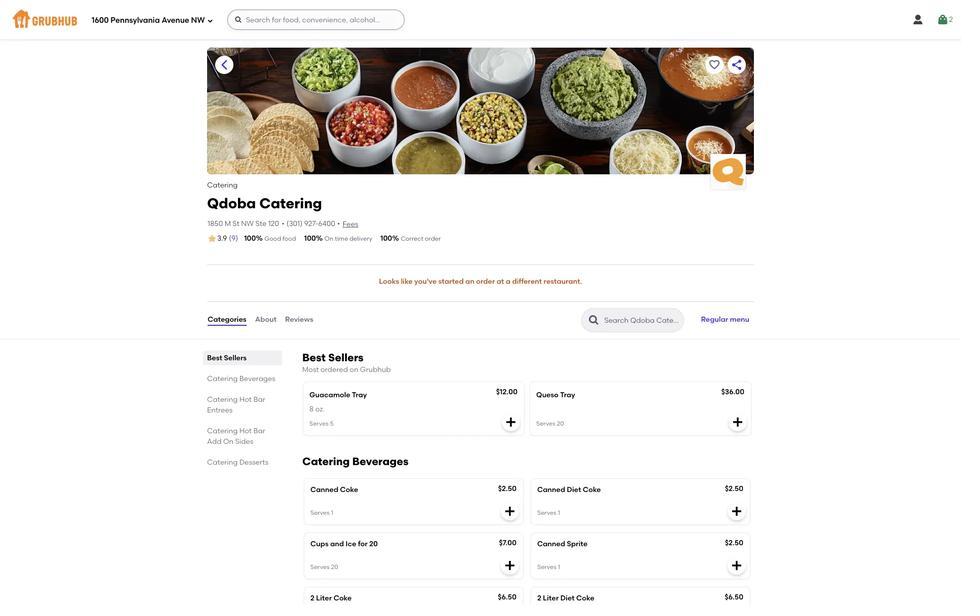Task type: locate. For each thing, give the bounding box(es) containing it.
best up most
[[303, 351, 326, 364]]

hot
[[240, 395, 252, 404], [240, 426, 252, 435]]

order right correct
[[425, 235, 441, 242]]

2 liter from the left
[[543, 594, 559, 602]]

2 button
[[938, 11, 954, 29]]

1 horizontal spatial best
[[303, 351, 326, 364]]

hot for catering hot bar add on sides
[[240, 426, 252, 435]]

2 horizontal spatial 100
[[381, 234, 392, 243]]

1 vertical spatial hot
[[240, 426, 252, 435]]

hot for catering hot bar entrees
[[240, 395, 252, 404]]

diet
[[567, 485, 582, 494], [561, 594, 575, 602]]

tray down on
[[352, 391, 367, 399]]

svg image for $7.00
[[504, 559, 516, 572]]

order left at
[[476, 277, 495, 286]]

20 down and
[[331, 564, 338, 571]]

2 hot from the top
[[240, 426, 252, 435]]

100 right delivery
[[381, 234, 392, 243]]

1 horizontal spatial $6.50
[[725, 593, 744, 601]]

1 down canned diet coke
[[558, 510, 561, 517]]

hot up the sides
[[240, 426, 252, 435]]

$7.00
[[499, 539, 517, 547]]

bar
[[254, 395, 266, 404], [254, 426, 266, 435]]

serves 20
[[537, 420, 564, 427], [311, 564, 338, 571]]

1 100 from the left
[[244, 234, 256, 243]]

food
[[283, 235, 296, 242]]

looks like you've started an order at a different restaurant. button
[[379, 271, 583, 293]]

1 liter from the left
[[316, 594, 332, 602]]

(301) 927-6400 button
[[287, 219, 336, 229]]

beverages
[[240, 374, 276, 383], [353, 455, 409, 468]]

caret left icon image
[[218, 59, 231, 71]]

regular
[[702, 315, 729, 324]]

serves for cups and ice for 20
[[311, 564, 330, 571]]

on inside catering hot bar add on sides
[[223, 437, 234, 446]]

2 100 from the left
[[304, 234, 316, 243]]

2 • from the left
[[338, 219, 340, 228]]

0 horizontal spatial liter
[[316, 594, 332, 602]]

best for best sellers most ordered on grubhub
[[303, 351, 326, 364]]

serves down cups
[[311, 564, 330, 571]]

sellers inside tab
[[224, 354, 247, 362]]

1 horizontal spatial 20
[[370, 540, 378, 548]]

serves 5
[[310, 420, 334, 427]]

canned coke
[[311, 485, 358, 494]]

bar down the catering hot bar entrees tab
[[254, 426, 266, 435]]

best
[[303, 351, 326, 364], [207, 354, 222, 362]]

catering up entrees
[[207, 395, 238, 404]]

bar down catering beverages tab
[[254, 395, 266, 404]]

0 vertical spatial nw
[[191, 16, 205, 25]]

categories
[[208, 315, 247, 324]]

1 vertical spatial serves 20
[[311, 564, 338, 571]]

serves 1 down canned coke at bottom
[[311, 510, 334, 517]]

queso
[[537, 391, 559, 399]]

fees button
[[342, 219, 359, 230]]

on time delivery
[[325, 235, 373, 242]]

0 horizontal spatial on
[[223, 437, 234, 446]]

coke
[[340, 485, 358, 494], [583, 485, 601, 494], [334, 594, 352, 602], [577, 594, 595, 602]]

serves 1 down canned sprite
[[538, 564, 561, 571]]

serves down canned sprite
[[538, 564, 557, 571]]

best sellers
[[207, 354, 247, 362]]

hot inside catering hot bar add on sides
[[240, 426, 252, 435]]

$12.00
[[496, 388, 518, 396]]

svg image
[[938, 14, 950, 26], [234, 16, 243, 24], [505, 416, 517, 428], [731, 505, 743, 517], [731, 559, 743, 572]]

nw right st
[[241, 219, 254, 228]]

svg image
[[913, 14, 925, 26], [207, 17, 213, 24], [732, 416, 744, 428], [504, 505, 516, 517], [504, 559, 516, 572]]

tray right queso on the bottom right of the page
[[561, 391, 576, 399]]

save this restaurant image
[[709, 59, 721, 71]]

serves for queso tray
[[537, 420, 556, 427]]

2 tray from the left
[[561, 391, 576, 399]]

best inside best sellers tab
[[207, 354, 222, 362]]

sellers
[[329, 351, 364, 364], [224, 354, 247, 362]]

0 horizontal spatial serves 20
[[311, 564, 338, 571]]

1 vertical spatial order
[[476, 277, 495, 286]]

20 right for
[[370, 540, 378, 548]]

1 tray from the left
[[352, 391, 367, 399]]

sellers up on
[[329, 351, 364, 364]]

catering beverages tab
[[207, 373, 278, 384]]

0 horizontal spatial best
[[207, 354, 222, 362]]

delivery
[[350, 235, 373, 242]]

0 horizontal spatial nw
[[191, 16, 205, 25]]

1 for coke
[[331, 510, 334, 517]]

1
[[331, 510, 334, 517], [558, 510, 561, 517], [558, 564, 561, 571]]

save this restaurant button
[[706, 56, 724, 74]]

1 horizontal spatial sellers
[[329, 351, 364, 364]]

serves 20 down queso on the bottom right of the page
[[537, 420, 564, 427]]

canned
[[311, 485, 339, 494], [538, 485, 566, 494], [538, 540, 566, 548]]

0 horizontal spatial 2
[[311, 594, 315, 602]]

catering beverages up canned coke at bottom
[[303, 455, 409, 468]]

catering inside catering hot bar add on sides
[[207, 426, 238, 435]]

2 for 2 liter coke
[[311, 594, 315, 602]]

$2.50
[[498, 484, 517, 493], [726, 484, 744, 493], [726, 539, 744, 547]]

0 vertical spatial order
[[425, 235, 441, 242]]

good
[[265, 235, 281, 242]]

main navigation navigation
[[0, 0, 962, 40]]

catering
[[207, 181, 238, 190], [260, 195, 322, 212], [207, 374, 238, 383], [207, 395, 238, 404], [207, 426, 238, 435], [303, 455, 350, 468], [207, 458, 238, 467]]

0 vertical spatial 20
[[557, 420, 564, 427]]

0 horizontal spatial 20
[[331, 564, 338, 571]]

1 for diet
[[558, 510, 561, 517]]

0 horizontal spatial beverages
[[240, 374, 276, 383]]

star icon image
[[207, 234, 217, 244]]

menu
[[731, 315, 750, 324]]

1 vertical spatial bar
[[254, 426, 266, 435]]

svg image down '$36.00'
[[732, 416, 744, 428]]

ste
[[256, 219, 267, 228]]

1 horizontal spatial •
[[338, 219, 340, 228]]

0 horizontal spatial sellers
[[224, 354, 247, 362]]

pennsylvania
[[111, 16, 160, 25]]

bar inside catering hot bar add on sides
[[254, 426, 266, 435]]

20 down the queso tray
[[557, 420, 564, 427]]

•
[[282, 219, 285, 228], [338, 219, 340, 228]]

1 down canned coke at bottom
[[331, 510, 334, 517]]

2 horizontal spatial 2
[[950, 15, 954, 24]]

best inside best sellers most ordered on grubhub
[[303, 351, 326, 364]]

0 vertical spatial catering beverages
[[207, 374, 276, 383]]

100 down (301) 927-6400 button
[[304, 234, 316, 243]]

120
[[268, 219, 279, 228]]

serves for canned sprite
[[538, 564, 557, 571]]

1 horizontal spatial catering beverages
[[303, 455, 409, 468]]

at
[[497, 277, 504, 286]]

0 vertical spatial beverages
[[240, 374, 276, 383]]

1 horizontal spatial liter
[[543, 594, 559, 602]]

time
[[335, 235, 348, 242]]

0 vertical spatial diet
[[567, 485, 582, 494]]

catering beverages down best sellers tab
[[207, 374, 276, 383]]

catering hot bar entrees tab
[[207, 394, 278, 415]]

correct
[[401, 235, 424, 242]]

nw
[[191, 16, 205, 25], [241, 219, 254, 228]]

catering desserts
[[207, 458, 269, 467]]

3 100 from the left
[[381, 234, 392, 243]]

1 horizontal spatial serves 20
[[537, 420, 564, 427]]

hot inside catering hot bar entrees
[[240, 395, 252, 404]]

100 down 1850 m st nw ste 120 button
[[244, 234, 256, 243]]

different
[[513, 277, 542, 286]]

sellers inside best sellers most ordered on grubhub
[[329, 351, 364, 364]]

best up catering beverages tab
[[207, 354, 222, 362]]

bar inside catering hot bar entrees
[[254, 395, 266, 404]]

0 horizontal spatial •
[[282, 219, 285, 228]]

1 horizontal spatial 2
[[538, 594, 542, 602]]

serves 1 down canned diet coke
[[538, 510, 561, 517]]

• right 120
[[282, 219, 285, 228]]

serves 20 down cups
[[311, 564, 338, 571]]

0 vertical spatial serves 20
[[537, 420, 564, 427]]

0 vertical spatial bar
[[254, 395, 266, 404]]

catering beverages
[[207, 374, 276, 383], [303, 455, 409, 468]]

1 horizontal spatial order
[[476, 277, 495, 286]]

on right add
[[223, 437, 234, 446]]

$6.50 for 2 liter coke
[[498, 593, 517, 601]]

100
[[244, 234, 256, 243], [304, 234, 316, 243], [381, 234, 392, 243]]

1600 pennsylvania avenue nw
[[92, 16, 205, 25]]

1850 m st nw ste 120 button
[[207, 218, 280, 230]]

1 vertical spatial beverages
[[353, 455, 409, 468]]

about
[[255, 315, 277, 324]]

Search for food, convenience, alcohol... search field
[[227, 10, 405, 30]]

2 inside button
[[950, 15, 954, 24]]

0 horizontal spatial 100
[[244, 234, 256, 243]]

0 horizontal spatial $6.50
[[498, 593, 517, 601]]

2 $6.50 from the left
[[725, 593, 744, 601]]

svg image for $2.50
[[504, 505, 516, 517]]

hot down catering beverages tab
[[240, 395, 252, 404]]

1850
[[208, 219, 223, 228]]

tray
[[352, 391, 367, 399], [561, 391, 576, 399]]

1600
[[92, 16, 109, 25]]

1 down canned sprite
[[558, 564, 561, 571]]

nw inside the 1850 m st nw ste 120 • (301) 927-6400 • fees
[[241, 219, 254, 228]]

serves 1
[[311, 510, 334, 517], [538, 510, 561, 517], [538, 564, 561, 571]]

on
[[325, 235, 334, 242], [223, 437, 234, 446]]

catering hot bar entrees
[[207, 395, 266, 414]]

guacamole tray
[[310, 391, 367, 399]]

1 horizontal spatial on
[[325, 235, 334, 242]]

1 horizontal spatial 100
[[304, 234, 316, 243]]

fees
[[343, 220, 359, 229]]

1 bar from the top
[[254, 395, 266, 404]]

on left time
[[325, 235, 334, 242]]

svg image left the 2 button
[[913, 14, 925, 26]]

serves for canned diet coke
[[538, 510, 557, 517]]

1 horizontal spatial tray
[[561, 391, 576, 399]]

serves down canned coke at bottom
[[311, 510, 330, 517]]

0 horizontal spatial tray
[[352, 391, 367, 399]]

ice
[[346, 540, 357, 548]]

2 bar from the top
[[254, 426, 266, 435]]

restaurant.
[[544, 277, 583, 286]]

catering up add
[[207, 426, 238, 435]]

liter for diet
[[543, 594, 559, 602]]

beverages inside catering beverages tab
[[240, 374, 276, 383]]

serves
[[310, 420, 329, 427], [537, 420, 556, 427], [311, 510, 330, 517], [538, 510, 557, 517], [311, 564, 330, 571], [538, 564, 557, 571]]

serves 20 for cups
[[311, 564, 338, 571]]

canned for canned diet coke
[[538, 485, 566, 494]]

nw inside the main navigation "navigation"
[[191, 16, 205, 25]]

sellers for best sellers most ordered on grubhub
[[329, 351, 364, 364]]

$6.50
[[498, 593, 517, 601], [725, 593, 744, 601]]

svg image for $36.00
[[732, 416, 744, 428]]

1 horizontal spatial nw
[[241, 219, 254, 228]]

1 $6.50 from the left
[[498, 593, 517, 601]]

svg image down the "$7.00"
[[504, 559, 516, 572]]

0 vertical spatial hot
[[240, 395, 252, 404]]

serves down queso on the bottom right of the page
[[537, 420, 556, 427]]

• left fees
[[338, 219, 340, 228]]

2 horizontal spatial 20
[[557, 420, 564, 427]]

1 hot from the top
[[240, 395, 252, 404]]

0 horizontal spatial catering beverages
[[207, 374, 276, 383]]

an
[[466, 277, 475, 286]]

order
[[425, 235, 441, 242], [476, 277, 495, 286]]

svg image up the "$7.00"
[[504, 505, 516, 517]]

liter
[[316, 594, 332, 602], [543, 594, 559, 602]]

1 vertical spatial nw
[[241, 219, 254, 228]]

serves down canned diet coke
[[538, 510, 557, 517]]

cups
[[311, 540, 329, 548]]

1 vertical spatial on
[[223, 437, 234, 446]]

sellers up catering beverages tab
[[224, 354, 247, 362]]

2 vertical spatial 20
[[331, 564, 338, 571]]

nw right avenue
[[191, 16, 205, 25]]

catering hot bar add on sides tab
[[207, 425, 278, 447]]

1 vertical spatial diet
[[561, 594, 575, 602]]

2
[[950, 15, 954, 24], [311, 594, 315, 602], [538, 594, 542, 602]]



Task type: describe. For each thing, give the bounding box(es) containing it.
add
[[207, 437, 222, 446]]

queso tray
[[537, 391, 576, 399]]

catering inside catering hot bar entrees
[[207, 395, 238, 404]]

svg image inside the 2 button
[[938, 14, 950, 26]]

1 for sprite
[[558, 564, 561, 571]]

best sellers most ordered on grubhub
[[303, 351, 391, 374]]

catering hot bar add on sides
[[207, 426, 266, 446]]

$6.50 for 2 liter diet coke
[[725, 593, 744, 601]]

0 vertical spatial on
[[325, 235, 334, 242]]

best for best sellers
[[207, 354, 222, 362]]

$36.00
[[722, 388, 745, 396]]

sellers for best sellers
[[224, 354, 247, 362]]

regular menu
[[702, 315, 750, 324]]

categories button
[[207, 302, 247, 338]]

sprite
[[567, 540, 588, 548]]

1 • from the left
[[282, 219, 285, 228]]

and
[[330, 540, 344, 548]]

0 horizontal spatial order
[[425, 235, 441, 242]]

2 for 2
[[950, 15, 954, 24]]

bar for catering hot bar entrees
[[254, 395, 266, 404]]

tray for queso tray
[[561, 391, 576, 399]]

reviews button
[[285, 302, 314, 338]]

8
[[310, 405, 314, 414]]

nw for avenue
[[191, 16, 205, 25]]

serves 1 for canned diet coke
[[538, 510, 561, 517]]

started
[[439, 277, 464, 286]]

serves 20 for queso
[[537, 420, 564, 427]]

2 liter diet coke
[[538, 594, 595, 602]]

correct order
[[401, 235, 441, 242]]

serves 1 for canned coke
[[311, 510, 334, 517]]

about button
[[255, 302, 277, 338]]

qdoba
[[207, 195, 256, 212]]

best sellers tab
[[207, 353, 278, 363]]

canned for canned coke
[[311, 485, 339, 494]]

liter for coke
[[316, 594, 332, 602]]

catering down add
[[207, 458, 238, 467]]

5
[[330, 420, 334, 427]]

canned for canned sprite
[[538, 540, 566, 548]]

catering up (301)
[[260, 195, 322, 212]]

oz.
[[316, 405, 325, 414]]

catering up canned coke at bottom
[[303, 455, 350, 468]]

serves 1 for canned sprite
[[538, 564, 561, 571]]

$2.50 for $7.00
[[726, 539, 744, 547]]

100 for good food
[[244, 234, 256, 243]]

svg image right avenue
[[207, 17, 213, 24]]

ordered
[[321, 365, 348, 374]]

share icon image
[[731, 59, 743, 71]]

(301)
[[287, 219, 303, 228]]

canned sprite
[[538, 540, 588, 548]]

good food
[[265, 235, 296, 242]]

you've
[[415, 277, 437, 286]]

qdoba catering logo image
[[711, 154, 746, 190]]

search icon image
[[589, 314, 601, 326]]

1 vertical spatial 20
[[370, 540, 378, 548]]

1 vertical spatial catering beverages
[[303, 455, 409, 468]]

2 liter coke
[[311, 594, 352, 602]]

1 horizontal spatial beverages
[[353, 455, 409, 468]]

guacamole
[[310, 391, 351, 399]]

1850 m st nw ste 120 • (301) 927-6400 • fees
[[208, 219, 359, 229]]

nw for st
[[241, 219, 254, 228]]

100 for correct order
[[381, 234, 392, 243]]

order inside button
[[476, 277, 495, 286]]

$2.50 for $2.50
[[726, 484, 744, 493]]

catering desserts tab
[[207, 457, 278, 468]]

a
[[506, 277, 511, 286]]

8 oz.
[[310, 405, 325, 414]]

m
[[225, 219, 231, 228]]

bar for catering hot bar add on sides
[[254, 426, 266, 435]]

20 for cups and ice for 20
[[331, 564, 338, 571]]

avenue
[[162, 16, 189, 25]]

catering down 'best sellers'
[[207, 374, 238, 383]]

like
[[401, 277, 413, 286]]

for
[[358, 540, 368, 548]]

grubhub
[[360, 365, 391, 374]]

looks like you've started an order at a different restaurant.
[[379, 277, 583, 286]]

reviews
[[285, 315, 314, 324]]

qdoba catering
[[207, 195, 322, 212]]

catering beverages inside tab
[[207, 374, 276, 383]]

regular menu button
[[697, 309, 755, 331]]

canned diet coke
[[538, 485, 601, 494]]

serves for canned coke
[[311, 510, 330, 517]]

st
[[233, 219, 240, 228]]

catering up qdoba
[[207, 181, 238, 190]]

most
[[303, 365, 319, 374]]

20 for queso tray
[[557, 420, 564, 427]]

927-
[[304, 219, 319, 228]]

sides
[[235, 437, 254, 446]]

(9)
[[229, 234, 238, 243]]

serves left 5
[[310, 420, 329, 427]]

2 for 2 liter diet coke
[[538, 594, 542, 602]]

3.9
[[217, 234, 227, 243]]

on
[[350, 365, 359, 374]]

entrees
[[207, 406, 233, 414]]

6400
[[319, 219, 336, 228]]

looks
[[379, 277, 399, 286]]

cups and ice for 20
[[311, 540, 378, 548]]

100 for on time delivery
[[304, 234, 316, 243]]

desserts
[[240, 458, 269, 467]]

Search Qdoba Catering search field
[[604, 316, 681, 325]]

tray for guacamole tray
[[352, 391, 367, 399]]



Task type: vqa. For each thing, say whether or not it's contained in the screenshot.
the Serves for Queso Tray
yes



